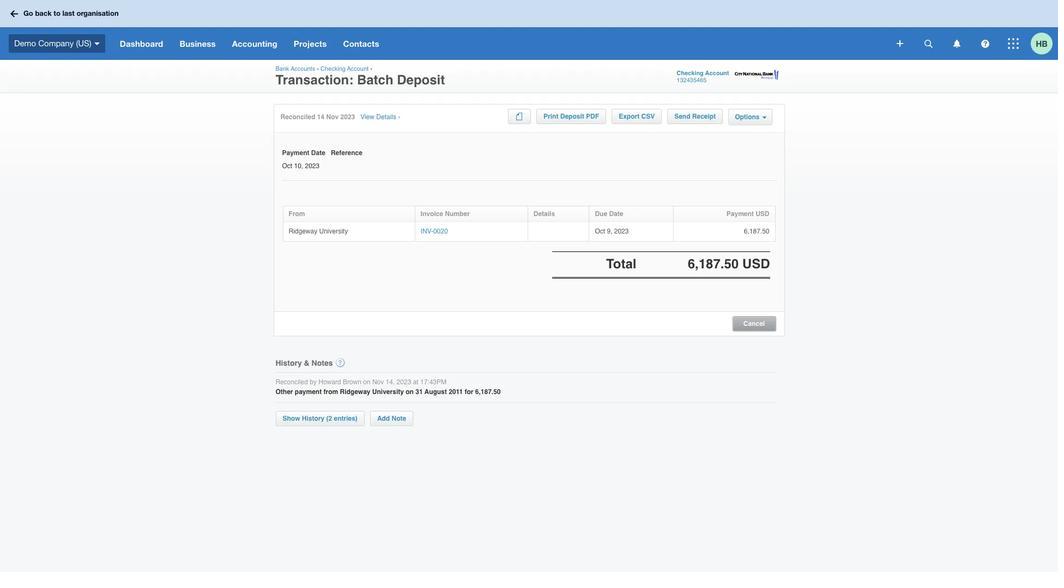 Task type: describe. For each thing, give the bounding box(es) containing it.
1 vertical spatial on
[[406, 389, 414, 396]]

0 vertical spatial 6,187.50
[[744, 228, 769, 235]]

print
[[544, 113, 558, 120]]

due date
[[595, 210, 623, 218]]

send receipt link
[[667, 109, 723, 124]]

oct 9, 2023
[[595, 228, 629, 235]]

add note
[[377, 415, 406, 423]]

demo company (us)
[[14, 39, 91, 48]]

by
[[310, 379, 317, 386]]

inv-0020
[[421, 228, 448, 235]]

show history (2 entries)
[[283, 415, 358, 423]]

account inside bank accounts › checking account › transaction:                batch deposit
[[347, 65, 369, 72]]

(2
[[326, 415, 332, 423]]

account inside checking account 132435465
[[705, 70, 729, 77]]

go back to last organisation
[[23, 9, 119, 18]]

print deposit pdf
[[544, 113, 599, 120]]

export csv
[[619, 113, 655, 120]]

17:43pm
[[420, 379, 446, 386]]

show history (2 entries) link
[[276, 412, 365, 427]]

from
[[324, 389, 338, 396]]

due
[[595, 210, 607, 218]]

ridgeway university
[[289, 228, 348, 235]]

options
[[735, 113, 760, 121]]

accounting
[[232, 39, 277, 49]]

reconciled for reconciled by howard brown on nov 14, 2023 at 17:43pm other payment from ridgeway university on 31 august 2011 for 6,187.50
[[276, 379, 308, 386]]

31
[[415, 389, 423, 396]]

payment
[[295, 389, 322, 396]]

payment for payment usd
[[727, 210, 754, 218]]

invoice number
[[421, 210, 470, 218]]

projects button
[[286, 27, 335, 60]]

deposit inside bank accounts › checking account › transaction:                batch deposit
[[397, 72, 445, 88]]

total
[[606, 257, 636, 272]]

reconciled 14 nov 2023 view details ›
[[280, 113, 400, 121]]

oct inside payment date oct 10, 2023
[[282, 162, 292, 170]]

1 vertical spatial details
[[534, 210, 555, 218]]

6,187.50 usd
[[688, 257, 770, 272]]

checking account link
[[321, 65, 369, 72]]

august
[[424, 389, 447, 396]]

bank
[[276, 65, 289, 72]]

1 horizontal spatial svg image
[[981, 40, 989, 48]]

1 horizontal spatial ›
[[370, 65, 372, 72]]

export
[[619, 113, 639, 120]]

notes
[[312, 359, 333, 368]]

for
[[465, 389, 473, 396]]

checking inside bank accounts › checking account › transaction:                batch deposit
[[321, 65, 346, 72]]

transaction:
[[276, 72, 353, 88]]

note
[[392, 415, 406, 423]]

print deposit pdf link
[[536, 109, 606, 124]]

checking inside checking account 132435465
[[677, 70, 704, 77]]

csv
[[641, 113, 655, 120]]

add
[[377, 415, 390, 423]]

cancel
[[743, 320, 765, 328]]

hb button
[[1031, 27, 1058, 60]]

history & notes
[[276, 359, 333, 368]]

business
[[180, 39, 216, 49]]

bank accounts link
[[276, 65, 315, 72]]

go back to last organisation link
[[7, 4, 125, 23]]

last
[[62, 9, 75, 18]]

other
[[276, 389, 293, 396]]

hb
[[1036, 38, 1048, 48]]

howard
[[318, 379, 341, 386]]

svg image inside demo company (us) popup button
[[94, 42, 100, 45]]

payment usd
[[727, 210, 769, 218]]

demo company (us) button
[[0, 27, 112, 60]]

view
[[360, 113, 375, 121]]

receipt
[[692, 113, 716, 120]]

2023 inside reconciled by howard brown on nov 14, 2023 at 17:43pm other payment from ridgeway university on 31 august 2011 for 6,187.50
[[397, 379, 411, 386]]

dashboard link
[[112, 27, 171, 60]]

bank accounts › checking account › transaction:                batch deposit
[[276, 65, 445, 88]]

date for payment date oct 10, 2023
[[311, 149, 325, 157]]

9,
[[607, 228, 612, 235]]

add note link
[[370, 412, 413, 427]]

dashboard
[[120, 39, 163, 49]]

0 vertical spatial nov
[[326, 113, 339, 121]]

number
[[445, 210, 470, 218]]

view details › link
[[360, 113, 400, 122]]



Task type: locate. For each thing, give the bounding box(es) containing it.
payment up 10,
[[282, 149, 309, 157]]

6,187.50
[[744, 228, 769, 235], [475, 389, 501, 396]]

account down the 'contacts'
[[347, 65, 369, 72]]

usd
[[756, 210, 769, 218]]

nov
[[326, 113, 339, 121], [372, 379, 384, 386]]

date
[[311, 149, 325, 157], [609, 210, 623, 218]]

on right the brown
[[363, 379, 370, 386]]

0 horizontal spatial date
[[311, 149, 325, 157]]

payment inside payment date oct 10, 2023
[[282, 149, 309, 157]]

contacts button
[[335, 27, 387, 60]]

0 horizontal spatial nov
[[326, 113, 339, 121]]

deposit
[[397, 72, 445, 88], [560, 113, 584, 120]]

payment date oct 10, 2023
[[282, 149, 325, 170]]

reconciled by howard brown on nov 14, 2023 at 17:43pm other payment from ridgeway university on 31 august 2011 for 6,187.50
[[276, 379, 501, 396]]

oct left 9,
[[595, 228, 605, 235]]

banner containing hb
[[0, 0, 1058, 60]]

reference
[[331, 149, 362, 157]]

2 horizontal spatial svg image
[[1008, 38, 1019, 49]]

› right view
[[398, 113, 400, 121]]

banner
[[0, 0, 1058, 60]]

0 vertical spatial date
[[311, 149, 325, 157]]

132435465
[[677, 77, 707, 84]]

0 vertical spatial ridgeway
[[289, 228, 317, 235]]

0 vertical spatial deposit
[[397, 72, 445, 88]]

1 horizontal spatial checking
[[677, 70, 704, 77]]

› right checking account link
[[370, 65, 372, 72]]

deposit right batch
[[397, 72, 445, 88]]

checking right the accounts
[[321, 65, 346, 72]]

0 horizontal spatial university
[[319, 228, 348, 235]]

0 vertical spatial payment
[[282, 149, 309, 157]]

ridgeway down from
[[289, 228, 317, 235]]

1 horizontal spatial date
[[609, 210, 623, 218]]

1 vertical spatial 6,187.50
[[475, 389, 501, 396]]

date left the reference
[[311, 149, 325, 157]]

&
[[304, 359, 309, 368]]

reconciled
[[280, 113, 315, 121], [276, 379, 308, 386]]

› right the accounts
[[317, 65, 319, 72]]

payment left usd
[[727, 210, 754, 218]]

ridgeway inside reconciled by howard brown on nov 14, 2023 at 17:43pm other payment from ridgeway university on 31 august 2011 for 6,187.50
[[340, 389, 370, 396]]

reconciled for reconciled 14 nov 2023 view details ›
[[280, 113, 315, 121]]

1 horizontal spatial deposit
[[560, 113, 584, 120]]

from
[[289, 210, 305, 218]]

entries)
[[334, 415, 358, 423]]

history left the &
[[276, 359, 302, 368]]

1 vertical spatial nov
[[372, 379, 384, 386]]

account
[[347, 65, 369, 72], [705, 70, 729, 77]]

1 horizontal spatial ridgeway
[[340, 389, 370, 396]]

checking
[[321, 65, 346, 72], [677, 70, 704, 77]]

reconciled up other
[[276, 379, 308, 386]]

history left (2
[[302, 415, 324, 423]]

svg image inside go back to last organisation link
[[10, 10, 18, 17]]

0 horizontal spatial on
[[363, 379, 370, 386]]

company
[[38, 39, 74, 48]]

contacts
[[343, 39, 379, 49]]

account up receipt
[[705, 70, 729, 77]]

svg image
[[924, 40, 932, 48], [953, 40, 960, 48], [897, 40, 903, 47], [94, 42, 100, 45]]

inv-0020 link
[[421, 228, 448, 235]]

0 vertical spatial reconciled
[[280, 113, 315, 121]]

0 vertical spatial details
[[376, 113, 396, 121]]

back
[[35, 9, 52, 18]]

at
[[413, 379, 418, 386]]

history
[[276, 359, 302, 368], [302, 415, 324, 423]]

1 horizontal spatial account
[[705, 70, 729, 77]]

organisation
[[77, 9, 119, 18]]

0 horizontal spatial ›
[[317, 65, 319, 72]]

details
[[376, 113, 396, 121], [534, 210, 555, 218]]

2023
[[340, 113, 355, 121], [305, 162, 320, 170], [614, 228, 629, 235], [397, 379, 411, 386]]

university inside reconciled by howard brown on nov 14, 2023 at 17:43pm other payment from ridgeway university on 31 august 2011 for 6,187.50
[[372, 389, 404, 396]]

inv-
[[421, 228, 433, 235]]

checking up the send receipt on the right top of page
[[677, 70, 704, 77]]

1 vertical spatial date
[[609, 210, 623, 218]]

accounting button
[[224, 27, 286, 60]]

1 vertical spatial payment
[[727, 210, 754, 218]]

on
[[363, 379, 370, 386], [406, 389, 414, 396]]

0 vertical spatial oct
[[282, 162, 292, 170]]

navigation containing dashboard
[[112, 27, 889, 60]]

0 horizontal spatial account
[[347, 65, 369, 72]]

(us)
[[76, 39, 91, 48]]

export csv link
[[612, 109, 662, 124]]

oct left 10,
[[282, 162, 292, 170]]

ridgeway down the brown
[[340, 389, 370, 396]]

deposit left 'pdf'
[[560, 113, 584, 120]]

2023 left view
[[340, 113, 355, 121]]

show
[[283, 415, 300, 423]]

nov inside reconciled by howard brown on nov 14, 2023 at 17:43pm other payment from ridgeway university on 31 august 2011 for 6,187.50
[[372, 379, 384, 386]]

2023 right 9,
[[614, 228, 629, 235]]

payment for payment date oct 10, 2023
[[282, 149, 309, 157]]

0020
[[433, 228, 448, 235]]

batch
[[357, 72, 393, 88]]

2 horizontal spatial ›
[[398, 113, 400, 121]]

6,187.50 inside reconciled by howard brown on nov 14, 2023 at 17:43pm other payment from ridgeway university on 31 august 2011 for 6,187.50
[[475, 389, 501, 396]]

payment
[[282, 149, 309, 157], [727, 210, 754, 218]]

brown
[[343, 379, 361, 386]]

invoice
[[421, 210, 443, 218]]

0 horizontal spatial payment
[[282, 149, 309, 157]]

deposit inside print deposit pdf link
[[560, 113, 584, 120]]

›
[[317, 65, 319, 72], [370, 65, 372, 72], [398, 113, 400, 121]]

1 vertical spatial deposit
[[560, 113, 584, 120]]

0 horizontal spatial ridgeway
[[289, 228, 317, 235]]

demo
[[14, 39, 36, 48]]

6,187.50 right for
[[475, 389, 501, 396]]

reconciled inside reconciled by howard brown on nov 14, 2023 at 17:43pm other payment from ridgeway university on 31 august 2011 for 6,187.50
[[276, 379, 308, 386]]

oct
[[282, 162, 292, 170], [595, 228, 605, 235]]

0 vertical spatial history
[[276, 359, 302, 368]]

navigation
[[112, 27, 889, 60]]

ridgeway
[[289, 228, 317, 235], [340, 389, 370, 396]]

svg image
[[10, 10, 18, 17], [1008, 38, 1019, 49], [981, 40, 989, 48]]

1 vertical spatial reconciled
[[276, 379, 308, 386]]

date inside payment date oct 10, 2023
[[311, 149, 325, 157]]

6,187.50 down usd
[[744, 228, 769, 235]]

2023 right 10,
[[305, 162, 320, 170]]

0 horizontal spatial 6,187.50
[[475, 389, 501, 396]]

0 vertical spatial university
[[319, 228, 348, 235]]

0 vertical spatial on
[[363, 379, 370, 386]]

1 vertical spatial ridgeway
[[340, 389, 370, 396]]

0 horizontal spatial details
[[376, 113, 396, 121]]

14,
[[386, 379, 395, 386]]

1 horizontal spatial oct
[[595, 228, 605, 235]]

0 horizontal spatial svg image
[[10, 10, 18, 17]]

0 horizontal spatial oct
[[282, 162, 292, 170]]

on left '31' at bottom
[[406, 389, 414, 396]]

10,
[[294, 162, 303, 170]]

business button
[[171, 27, 224, 60]]

1 horizontal spatial 6,187.50
[[744, 228, 769, 235]]

0 horizontal spatial checking
[[321, 65, 346, 72]]

university
[[319, 228, 348, 235], [372, 389, 404, 396]]

to
[[54, 9, 60, 18]]

accounts
[[291, 65, 315, 72]]

go
[[23, 9, 33, 18]]

cancel link
[[733, 318, 775, 328]]

1 horizontal spatial payment
[[727, 210, 754, 218]]

2023 left at
[[397, 379, 411, 386]]

0 horizontal spatial deposit
[[397, 72, 445, 88]]

reconciled left 14
[[280, 113, 315, 121]]

1 horizontal spatial on
[[406, 389, 414, 396]]

2011
[[449, 389, 463, 396]]

1 horizontal spatial details
[[534, 210, 555, 218]]

date for due date
[[609, 210, 623, 218]]

send
[[674, 113, 690, 120]]

nov right 14
[[326, 113, 339, 121]]

pdf
[[586, 113, 599, 120]]

checking account 132435465
[[677, 70, 729, 84]]

1 horizontal spatial university
[[372, 389, 404, 396]]

1 horizontal spatial nov
[[372, 379, 384, 386]]

1 vertical spatial university
[[372, 389, 404, 396]]

projects
[[294, 39, 327, 49]]

14
[[317, 113, 324, 121]]

2023 inside payment date oct 10, 2023
[[305, 162, 320, 170]]

1 vertical spatial oct
[[595, 228, 605, 235]]

1 vertical spatial history
[[302, 415, 324, 423]]

send receipt
[[674, 113, 716, 120]]

date right due
[[609, 210, 623, 218]]

nov left 14,
[[372, 379, 384, 386]]



Task type: vqa. For each thing, say whether or not it's contained in the screenshot.
leftmost Oct
yes



